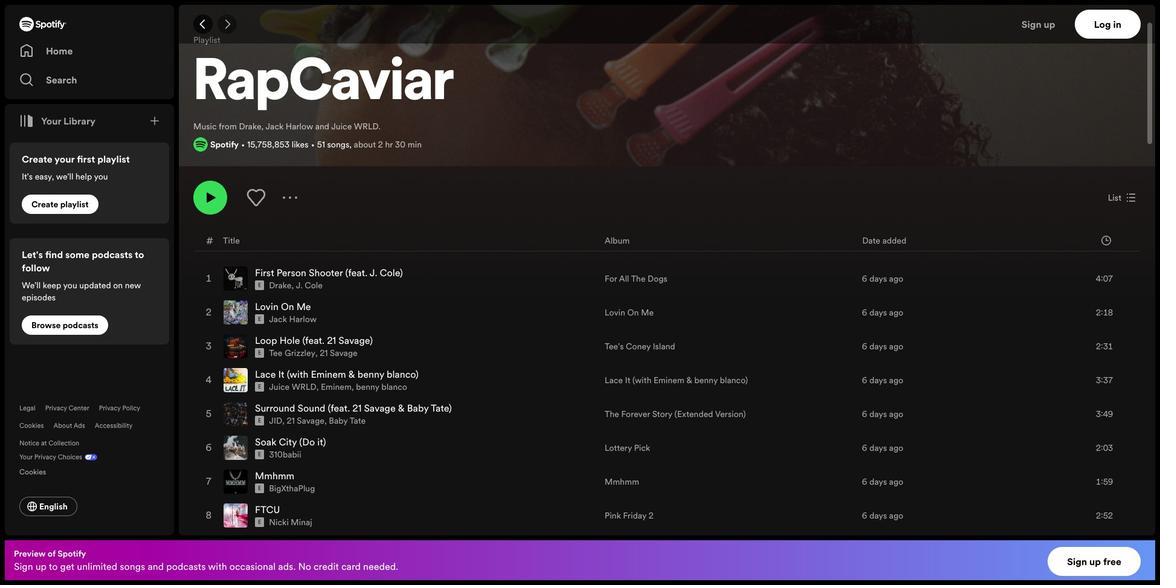 Task type: describe. For each thing, give the bounding box(es) containing it.
podcasts inside browse podcasts link
[[63, 319, 99, 331]]

grizzley
[[285, 347, 316, 359]]

you for some
[[63, 279, 77, 291]]

harlow inside lovin on me 'cell'
[[289, 313, 317, 325]]

6 for loop hole (feat. 21 savage)
[[862, 340, 868, 353]]

the forever story (extended version)
[[605, 408, 746, 420]]

let's find some podcasts to follow we'll keep you updated on new episodes
[[22, 248, 144, 303]]

0 horizontal spatial mmhmm link
[[255, 469, 295, 483]]

drake,
[[239, 120, 264, 132]]

your for your library
[[41, 114, 61, 128]]

spotify inside preview of spotify sign up to get unlimited songs and podcasts with occasional ads. no credit card needed.
[[58, 548, 86, 560]]

soak city (do it) cell
[[224, 432, 595, 464]]

#
[[206, 234, 213, 247]]

0 horizontal spatial j.
[[296, 279, 303, 291]]

eminem for lace it (with eminem & benny blanco)
[[654, 374, 685, 386]]

in
[[1114, 18, 1122, 31]]

2 cell from the left
[[224, 533, 595, 566]]

home link
[[19, 39, 160, 63]]

310babii link
[[269, 449, 301, 461]]

tee
[[269, 347, 283, 359]]

browse podcasts link
[[22, 316, 108, 335]]

(extended
[[675, 408, 714, 420]]

dogs
[[648, 273, 668, 285]]

to inside let's find some podcasts to follow we'll keep you updated on new episodes
[[135, 248, 144, 261]]

e inside lovin on me e
[[258, 316, 261, 323]]

privacy for privacy center
[[45, 404, 67, 413]]

browse
[[31, 319, 61, 331]]

tee's
[[605, 340, 624, 353]]

cookies for 2nd cookies link from the bottom of the main element
[[19, 421, 44, 430]]

310babii
[[269, 449, 301, 461]]

browse podcasts
[[31, 319, 99, 331]]

privacy down the at
[[34, 453, 56, 462]]

first person shooter (feat. j. cole) link
[[255, 266, 403, 279]]

blanco
[[382, 381, 407, 393]]

0 horizontal spatial lace it (with eminem & benny blanco) link
[[255, 368, 419, 381]]

playlist inside create your first playlist it's easy, we'll help you
[[97, 152, 130, 166]]

pink
[[605, 510, 621, 522]]

eminem link
[[321, 381, 352, 393]]

cookies for second cookies link from the top
[[19, 467, 46, 477]]

21 savage link for hole
[[320, 347, 358, 359]]

surround sound (feat. 21 savage & baby tate) link
[[255, 401, 452, 415]]

6 for ftcu
[[862, 510, 868, 522]]

person
[[277, 266, 306, 279]]

lovin on me
[[605, 307, 654, 319]]

ftcu cell
[[224, 499, 595, 532]]

english button
[[19, 497, 77, 516]]

eminem for juice wrld , eminem , benny blanco
[[321, 381, 352, 393]]

(with for lace it (with eminem & benny blanco) e
[[287, 368, 309, 381]]

& for lace it (with eminem & benny blanco) e
[[349, 368, 355, 381]]

log in button
[[1075, 10, 1141, 39]]

pick
[[634, 442, 651, 454]]

it for lace it (with eminem & benny blanco)
[[625, 374, 631, 386]]

savage)
[[339, 334, 373, 347]]

1 cookies link from the top
[[19, 421, 44, 430]]

let's
[[22, 248, 43, 261]]

hr
[[385, 139, 393, 151]]

e inside loop hole (feat. 21 savage) e
[[258, 350, 261, 357]]

1 horizontal spatial and
[[315, 120, 329, 132]]

ftcu e
[[255, 503, 280, 526]]

juice inside the lace it (with eminem & benny blanco) cell
[[269, 381, 290, 393]]

nicki minaj link
[[269, 516, 312, 528]]

create playlist
[[31, 198, 89, 210]]

days for loop hole (feat. 21 savage)
[[870, 340, 887, 353]]

your for your privacy choices
[[19, 453, 33, 462]]

21 right jid
[[287, 415, 295, 427]]

keep
[[43, 279, 61, 291]]

List button
[[1104, 188, 1141, 207]]

forever
[[622, 408, 650, 420]]

lace for lace it (with eminem & benny blanco) e
[[255, 368, 276, 381]]

ads
[[74, 421, 85, 430]]

ago for loop hole (feat. 21 savage)
[[890, 340, 904, 353]]

up inside preview of spotify sign up to get unlimited songs and podcasts with occasional ads. no credit card needed.
[[35, 560, 47, 573]]

up for sign up free
[[1090, 555, 1101, 568]]

go back image
[[198, 19, 208, 29]]

51 songs , about 2 hr 30 min
[[317, 139, 422, 151]]

added
[[883, 234, 907, 246]]

0 horizontal spatial savage
[[297, 415, 325, 427]]

privacy for privacy policy
[[99, 404, 121, 413]]

mmhmm for mmhmm e
[[255, 469, 295, 483]]

6 days ago for surround sound (feat. 21 savage & baby tate)
[[862, 408, 904, 420]]

me for lovin on me e
[[297, 300, 311, 313]]

credit
[[314, 560, 339, 573]]

for all the dogs
[[605, 273, 668, 285]]

pink friday 2
[[605, 510, 654, 522]]

1 horizontal spatial the
[[631, 273, 646, 285]]

1 horizontal spatial spotify image
[[193, 137, 208, 152]]

days for surround sound (feat. 21 savage & baby tate)
[[870, 408, 887, 420]]

your privacy choices
[[19, 453, 82, 462]]

1:59
[[1097, 476, 1113, 488]]

ago for surround sound (feat. 21 savage & baby tate)
[[890, 408, 904, 420]]

eminem for lace it (with eminem & benny blanco) e
[[311, 368, 346, 381]]

all
[[619, 273, 629, 285]]

6 days ago for lace it (with eminem & benny blanco)
[[862, 374, 904, 386]]

explicit element for loop hole (feat. 21 savage)
[[255, 348, 264, 358]]

preview
[[14, 548, 46, 560]]

5 cell from the left
[[1058, 533, 1130, 566]]

center
[[69, 404, 89, 413]]

sign for sign up free
[[1068, 555, 1088, 568]]

playlist inside button
[[60, 198, 89, 210]]

2:18
[[1097, 307, 1113, 319]]

for
[[605, 273, 617, 285]]

tate)
[[431, 401, 452, 415]]

0 vertical spatial spotify
[[210, 139, 239, 151]]

choices
[[58, 453, 82, 462]]

ago for soak city (do it)
[[890, 442, 904, 454]]

explicit element for surround sound (feat. 21 savage & baby tate)
[[255, 416, 264, 426]]

explicit element for lovin on me
[[255, 314, 264, 324]]

6 for lace it (with eminem & benny blanco)
[[862, 374, 868, 386]]

surround
[[255, 401, 295, 415]]

no
[[298, 560, 311, 573]]

(feat. for savage
[[328, 401, 350, 415]]

explicit element for soak city (do it)
[[255, 450, 264, 460]]

6 days ago for mmhmm
[[862, 476, 904, 488]]

(do
[[299, 435, 315, 449]]

j. inside first person shooter (feat. j. cole) e
[[370, 266, 377, 279]]

ago for ftcu
[[890, 510, 904, 522]]

0 vertical spatial songs
[[327, 139, 350, 151]]

hole
[[280, 334, 300, 347]]

your library button
[[15, 109, 100, 133]]

ago for lovin on me
[[890, 307, 904, 319]]

soak city (do it) link
[[255, 435, 326, 449]]

notice at collection
[[19, 439, 79, 448]]

j. cole link
[[296, 279, 323, 291]]

4:07 cell
[[1058, 262, 1130, 295]]

lace it (with eminem & benny blanco) e
[[255, 368, 419, 391]]

days for first person shooter (feat. j. cole)
[[870, 273, 887, 285]]

duration element
[[1102, 236, 1112, 245]]

e inside first person shooter (feat. j. cole) e
[[258, 282, 261, 289]]

lottery pick link
[[605, 442, 651, 454]]

surround sound (feat. 21 savage & baby tate) e
[[255, 401, 452, 424]]

min
[[408, 139, 422, 151]]

6 for soak city (do it)
[[862, 442, 868, 454]]

free
[[1104, 555, 1122, 568]]

soak city (do it) e
[[255, 435, 326, 458]]

top bar and user menu element
[[179, 5, 1156, 44]]

4:07
[[1097, 273, 1113, 285]]

mmhmm cell
[[224, 466, 595, 498]]

sign up
[[1022, 18, 1056, 31]]

0 horizontal spatial lovin on me link
[[255, 300, 311, 313]]

, inside the first person shooter (feat. j. cole) cell
[[292, 279, 294, 291]]

0 horizontal spatial baby
[[329, 415, 348, 427]]

privacy center link
[[45, 404, 89, 413]]

nicki
[[269, 516, 289, 528]]

go forward image
[[222, 19, 232, 29]]

the forever story (extended version) link
[[605, 408, 746, 420]]

mmhmm for mmhmm
[[605, 476, 639, 488]]

cole)
[[380, 266, 403, 279]]

tate
[[350, 415, 366, 427]]

0 vertical spatial jack
[[266, 120, 284, 132]]

unlimited
[[77, 560, 117, 573]]

lovin for lovin on me
[[605, 307, 626, 319]]

title
[[223, 234, 240, 246]]



Task type: vqa. For each thing, say whether or not it's contained in the screenshot.
Me Talk Pretty One Day David Sedaris
no



Task type: locate. For each thing, give the bounding box(es) containing it.
baby left tate)
[[407, 401, 429, 415]]

songs inside preview of spotify sign up to get unlimited songs and podcasts with occasional ads. no credit card needed.
[[120, 560, 145, 573]]

5 days from the top
[[870, 408, 887, 420]]

explicit element inside surround sound (feat. 21 savage & baby tate) cell
[[255, 416, 264, 426]]

3 cell from the left
[[605, 533, 853, 566]]

first person shooter (feat. j. cole) e
[[255, 266, 403, 289]]

5 e from the top
[[258, 417, 261, 424]]

eminem down island
[[654, 374, 685, 386]]

2 cookies from the top
[[19, 467, 46, 477]]

benny for lace it (with eminem & benny blanco) e
[[358, 368, 384, 381]]

1 horizontal spatial baby
[[407, 401, 429, 415]]

create for your
[[22, 152, 52, 166]]

1 horizontal spatial me
[[641, 307, 654, 319]]

on down for all the dogs link
[[628, 307, 639, 319]]

sign for sign up
[[1022, 18, 1042, 31]]

1 vertical spatial your
[[19, 453, 33, 462]]

playlist
[[193, 34, 220, 46]]

explicit element inside loop hole (feat. 21 savage) cell
[[255, 348, 264, 358]]

e down soak
[[258, 451, 261, 458]]

rapcaviar
[[193, 55, 454, 113]]

tee grizzley , 21 savage
[[269, 347, 358, 359]]

lace for lace it (with eminem & benny blanco)
[[605, 374, 623, 386]]

eminem inside "lace it (with eminem & benny blanco) e"
[[311, 368, 346, 381]]

6 days from the top
[[870, 442, 887, 454]]

days for ftcu
[[870, 510, 887, 522]]

your inside button
[[41, 114, 61, 128]]

0 horizontal spatial me
[[297, 300, 311, 313]]

explicit element for ftcu
[[255, 518, 264, 527]]

harlow up loop hole (feat. 21 savage) link
[[289, 313, 317, 325]]

you inside create your first playlist it's easy, we'll help you
[[94, 170, 108, 183]]

e inside mmhmm e
[[258, 485, 261, 492]]

savage up "lace it (with eminem & benny blanco) e"
[[330, 347, 358, 359]]

explicit element down "loop"
[[255, 348, 264, 358]]

0 horizontal spatial spotify image
[[19, 17, 66, 31]]

(feat. right hole
[[303, 334, 325, 347]]

6 days ago for soak city (do it)
[[862, 442, 904, 454]]

blanco)
[[387, 368, 419, 381], [720, 374, 748, 386]]

3 e from the top
[[258, 350, 261, 357]]

spotify image inside main element
[[19, 17, 66, 31]]

j. left cole in the left of the page
[[296, 279, 303, 291]]

6 for mmhmm
[[862, 476, 868, 488]]

1 horizontal spatial lace it (with eminem & benny blanco) link
[[605, 374, 748, 386]]

1 days from the top
[[870, 273, 887, 285]]

follow
[[22, 261, 50, 274]]

e down ftcu 'link'
[[258, 519, 261, 526]]

lottery pick
[[605, 442, 651, 454]]

benny blanco link
[[356, 381, 407, 393]]

ago for lace it (with eminem & benny blanco)
[[890, 374, 904, 386]]

0 vertical spatial cookies link
[[19, 421, 44, 430]]

the right the all
[[631, 273, 646, 285]]

e inside soak city (do it) e
[[258, 451, 261, 458]]

4 ago from the top
[[890, 374, 904, 386]]

(feat. inside first person shooter (feat. j. cole) e
[[346, 266, 368, 279]]

up left log
[[1044, 18, 1056, 31]]

21 left savage)
[[327, 334, 336, 347]]

mmhmm down 310babii link
[[255, 469, 295, 483]]

savage for ,
[[330, 347, 358, 359]]

6 for surround sound (feat. 21 savage & baby tate)
[[862, 408, 868, 420]]

& up (extended
[[687, 374, 693, 386]]

21 savage link up (do
[[287, 415, 325, 427]]

2 inside rapcaviar grid
[[649, 510, 654, 522]]

your down notice
[[19, 453, 33, 462]]

0 vertical spatial 2
[[378, 139, 383, 151]]

0 horizontal spatial the
[[605, 408, 619, 420]]

1 vertical spatial (feat.
[[303, 334, 325, 347]]

1 vertical spatial cookies link
[[19, 464, 56, 478]]

1 cell from the left
[[204, 533, 214, 566]]

ago for mmhmm
[[890, 476, 904, 488]]

3 explicit element from the top
[[255, 348, 264, 358]]

1 ago from the top
[[890, 273, 904, 285]]

create your first playlist it's easy, we'll help you
[[22, 152, 130, 183]]

the left forever
[[605, 408, 619, 420]]

tee's coney island link
[[605, 340, 676, 353]]

21 inside the "surround sound (feat. 21 savage & baby tate) e"
[[353, 401, 362, 415]]

1 vertical spatial to
[[49, 560, 58, 573]]

privacy
[[45, 404, 67, 413], [99, 404, 121, 413], [34, 453, 56, 462]]

explicit element for lace it (with eminem & benny blanco)
[[255, 382, 264, 392]]

benny up surround sound (feat. 21 savage & baby tate) link
[[356, 381, 380, 393]]

1 vertical spatial podcasts
[[63, 319, 99, 331]]

# column header
[[206, 230, 213, 251]]

2 ago from the top
[[890, 307, 904, 319]]

1 horizontal spatial lovin
[[605, 307, 626, 319]]

policy
[[122, 404, 140, 413]]

e left jid
[[258, 417, 261, 424]]

2:52
[[1097, 510, 1113, 522]]

1 6 from the top
[[862, 273, 868, 285]]

songs right the 51
[[327, 139, 350, 151]]

1 horizontal spatial &
[[398, 401, 405, 415]]

1 vertical spatial create
[[31, 198, 58, 210]]

1 vertical spatial the
[[605, 408, 619, 420]]

0 horizontal spatial blanco)
[[387, 368, 419, 381]]

5 6 days ago from the top
[[862, 408, 904, 420]]

lovin inside lovin on me e
[[255, 300, 279, 313]]

new
[[125, 279, 141, 291]]

0 horizontal spatial spotify
[[58, 548, 86, 560]]

8 days from the top
[[870, 510, 887, 522]]

0 vertical spatial juice
[[331, 120, 352, 132]]

up for sign up
[[1044, 18, 1056, 31]]

2 left hr on the left of the page
[[378, 139, 383, 151]]

lace it (with eminem & benny blanco) cell
[[224, 364, 595, 397]]

jack inside lovin on me 'cell'
[[269, 313, 287, 325]]

lace down tee's
[[605, 374, 623, 386]]

# row
[[194, 230, 1141, 252]]

playlist right first
[[97, 152, 130, 166]]

0 horizontal spatial sign
[[14, 560, 33, 573]]

baby left the tate
[[329, 415, 348, 427]]

1 vertical spatial 21 savage link
[[287, 415, 325, 427]]

1 horizontal spatial it
[[625, 374, 631, 386]]

create inside button
[[31, 198, 58, 210]]

6 ago from the top
[[890, 442, 904, 454]]

spotify image down music
[[193, 137, 208, 152]]

explicit element up "surround" at the bottom
[[255, 382, 264, 392]]

(with down grizzley
[[287, 368, 309, 381]]

51
[[317, 139, 325, 151]]

blanco) up version)
[[720, 374, 748, 386]]

0 horizontal spatial up
[[35, 560, 47, 573]]

main element
[[5, 5, 174, 536]]

benny inside "lace it (with eminem & benny blanco) e"
[[358, 368, 384, 381]]

songs right 'unlimited'
[[120, 560, 145, 573]]

card
[[341, 560, 361, 573]]

you right help
[[94, 170, 108, 183]]

0 horizontal spatial on
[[281, 300, 294, 313]]

eminem up surround sound (feat. 21 savage & baby tate) link
[[321, 381, 352, 393]]

duration image
[[1102, 236, 1112, 245]]

8 e from the top
[[258, 519, 261, 526]]

21 down juice wrld , eminem , benny blanco
[[353, 401, 362, 415]]

5 6 from the top
[[862, 408, 868, 420]]

explicit element inside ftcu cell
[[255, 518, 264, 527]]

music
[[193, 120, 217, 132]]

first person shooter (feat. j. cole) cell
[[224, 262, 595, 295]]

explicit element down the first
[[255, 281, 264, 290]]

create down easy,
[[31, 198, 58, 210]]

e inside ftcu e
[[258, 519, 261, 526]]

8 6 from the top
[[862, 510, 868, 522]]

mmhmm link down 310babii link
[[255, 469, 295, 483]]

days for lace it (with eminem & benny blanco)
[[870, 374, 887, 386]]

0 horizontal spatial lace
[[255, 368, 276, 381]]

create up easy,
[[22, 152, 52, 166]]

me inside lovin on me e
[[297, 300, 311, 313]]

0 horizontal spatial playlist
[[60, 198, 89, 210]]

(with
[[287, 368, 309, 381], [633, 374, 652, 386]]

savage
[[330, 347, 358, 359], [364, 401, 396, 415], [297, 415, 325, 427]]

explicit element
[[255, 281, 264, 290], [255, 314, 264, 324], [255, 348, 264, 358], [255, 382, 264, 392], [255, 416, 264, 426], [255, 450, 264, 460], [255, 484, 264, 493], [255, 518, 264, 527]]

21 right grizzley
[[320, 347, 328, 359]]

21 savage link for sound
[[287, 415, 325, 427]]

1 e from the top
[[258, 282, 261, 289]]

days for soak city (do it)
[[870, 442, 887, 454]]

1 horizontal spatial to
[[135, 248, 144, 261]]

0 horizontal spatial and
[[148, 560, 164, 573]]

1 cookies from the top
[[19, 421, 44, 430]]

explicit element up "loop"
[[255, 314, 264, 324]]

first
[[77, 152, 95, 166]]

tee's coney island
[[605, 340, 676, 353]]

4 6 from the top
[[862, 374, 868, 386]]

21 for hole
[[327, 334, 336, 347]]

juice up "surround" at the bottom
[[269, 381, 290, 393]]

sign inside button
[[1068, 555, 1088, 568]]

1 vertical spatial you
[[63, 279, 77, 291]]

1 vertical spatial jack
[[269, 313, 287, 325]]

0 vertical spatial create
[[22, 152, 52, 166]]

notice
[[19, 439, 39, 448]]

(feat. down juice wrld , eminem , benny blanco
[[328, 401, 350, 415]]

easy,
[[35, 170, 54, 183]]

sign up free
[[1068, 555, 1122, 568]]

ago for first person shooter (feat. j. cole)
[[890, 273, 904, 285]]

0 horizontal spatial songs
[[120, 560, 145, 573]]

pink friday 2 link
[[605, 510, 654, 522]]

log in
[[1095, 18, 1122, 31]]

8 ago from the top
[[890, 510, 904, 522]]

create for playlist
[[31, 198, 58, 210]]

baby tate link
[[329, 415, 366, 427]]

lovin on me link down drake 'link'
[[255, 300, 311, 313]]

e up "surround" at the bottom
[[258, 383, 261, 391]]

mmhmm link down lottery in the right of the page
[[605, 476, 639, 488]]

1 explicit element from the top
[[255, 281, 264, 290]]

up inside button
[[1044, 18, 1056, 31]]

jid
[[269, 415, 282, 427]]

benny up (extended
[[695, 374, 718, 386]]

2 cookies link from the top
[[19, 464, 56, 478]]

4 6 days ago from the top
[[862, 374, 904, 386]]

0 horizontal spatial &
[[349, 368, 355, 381]]

2 horizontal spatial savage
[[364, 401, 396, 415]]

1 vertical spatial 2
[[649, 510, 654, 522]]

0 horizontal spatial it
[[278, 368, 284, 381]]

jid link
[[269, 415, 282, 427]]

days for lovin on me
[[870, 307, 887, 319]]

0 horizontal spatial 2
[[378, 139, 383, 151]]

4 cell from the left
[[862, 533, 1048, 566]]

1 vertical spatial harlow
[[289, 313, 317, 325]]

2 horizontal spatial &
[[687, 374, 693, 386]]

juice wrld , eminem , benny blanco
[[269, 381, 407, 393]]

lovin on me cell
[[224, 296, 595, 329]]

2 6 from the top
[[862, 307, 868, 319]]

explicit element inside the first person shooter (feat. j. cole) cell
[[255, 281, 264, 290]]

me down j. cole link
[[297, 300, 311, 313]]

21 inside loop hole (feat. 21 savage) e
[[327, 334, 336, 347]]

2 explicit element from the top
[[255, 314, 264, 324]]

spotify link
[[210, 139, 239, 151]]

6 for lovin on me
[[862, 307, 868, 319]]

6 e from the top
[[258, 451, 261, 458]]

benny for juice wrld , eminem , benny blanco
[[356, 381, 380, 393]]

1 vertical spatial playlist
[[60, 198, 89, 210]]

2 horizontal spatial up
[[1090, 555, 1101, 568]]

we'll
[[56, 170, 73, 183]]

(feat. for savage)
[[303, 334, 325, 347]]

it's
[[22, 170, 33, 183]]

cookies up notice
[[19, 421, 44, 430]]

3 6 days ago from the top
[[862, 340, 904, 353]]

spotify
[[210, 139, 239, 151], [58, 548, 86, 560]]

7 days from the top
[[870, 476, 887, 488]]

, inside loop hole (feat. 21 savage) cell
[[316, 347, 318, 359]]

to up new
[[135, 248, 144, 261]]

1 horizontal spatial songs
[[327, 139, 350, 151]]

explicit element down ftcu 'link'
[[255, 518, 264, 527]]

spotify right of
[[58, 548, 86, 560]]

7 e from the top
[[258, 485, 261, 492]]

e down the first
[[258, 282, 261, 289]]

j. left cole)
[[370, 266, 377, 279]]

it inside "lace it (with eminem & benny blanco) e"
[[278, 368, 284, 381]]

1 horizontal spatial blanco)
[[720, 374, 748, 386]]

0 vertical spatial (feat.
[[346, 266, 368, 279]]

on for lovin on me
[[628, 307, 639, 319]]

0 horizontal spatial you
[[63, 279, 77, 291]]

21 for sound
[[353, 401, 362, 415]]

sign up button
[[1017, 10, 1075, 39]]

up left of
[[35, 560, 47, 573]]

it)
[[318, 435, 326, 449]]

it for lace it (with eminem & benny blanco) e
[[278, 368, 284, 381]]

1 horizontal spatial savage
[[330, 347, 358, 359]]

me for lovin on me
[[641, 307, 654, 319]]

friday
[[623, 510, 647, 522]]

2 6 days ago from the top
[[862, 307, 904, 319]]

search link
[[19, 68, 160, 92]]

explicit element down soak
[[255, 450, 264, 460]]

bigxthaplug
[[269, 483, 315, 495]]

3 days from the top
[[870, 340, 887, 353]]

lovin for lovin on me e
[[255, 300, 279, 313]]

cookies link down your privacy choices button
[[19, 464, 56, 478]]

on down drake 'link'
[[281, 300, 294, 313]]

cookies link
[[19, 421, 44, 430], [19, 464, 56, 478]]

(with for lace it (with eminem & benny blanco)
[[633, 374, 652, 386]]

4 explicit element from the top
[[255, 382, 264, 392]]

1 horizontal spatial on
[[628, 307, 639, 319]]

0 vertical spatial podcasts
[[92, 248, 133, 261]]

7 6 days ago from the top
[[862, 476, 904, 488]]

1 vertical spatial cookies
[[19, 467, 46, 477]]

library
[[64, 114, 96, 128]]

1 horizontal spatial your
[[41, 114, 61, 128]]

home
[[46, 44, 73, 57]]

0 vertical spatial and
[[315, 120, 329, 132]]

up inside button
[[1090, 555, 1101, 568]]

rapcaviar grid
[[180, 229, 1155, 585]]

accessibility link
[[95, 421, 133, 430]]

podcasts left with
[[166, 560, 206, 573]]

lace down "tee"
[[255, 368, 276, 381]]

and inside preview of spotify sign up to get unlimited songs and podcasts with occasional ads. no credit card needed.
[[148, 560, 164, 573]]

likes
[[292, 139, 309, 151]]

playlist down help
[[60, 198, 89, 210]]

story
[[653, 408, 673, 420]]

days for mmhmm
[[870, 476, 887, 488]]

savage inside the "surround sound (feat. 21 savage & baby tate) e"
[[364, 401, 396, 415]]

8 explicit element from the top
[[255, 518, 264, 527]]

savage for (feat.
[[364, 401, 396, 415]]

you for first
[[94, 170, 108, 183]]

legal
[[19, 404, 36, 413]]

harlow up likes
[[286, 120, 313, 132]]

e up "loop"
[[258, 316, 261, 323]]

2 right friday
[[649, 510, 654, 522]]

4 days from the top
[[870, 374, 887, 386]]

harlow
[[286, 120, 313, 132], [289, 313, 317, 325]]

privacy policy link
[[99, 404, 140, 413]]

0 vertical spatial to
[[135, 248, 144, 261]]

explicit element inside 'soak city (do it)' cell
[[255, 450, 264, 460]]

0 horizontal spatial (with
[[287, 368, 309, 381]]

lace inside "lace it (with eminem & benny blanco) e"
[[255, 368, 276, 381]]

cookies inside cookies link
[[19, 467, 46, 477]]

sound
[[298, 401, 326, 415]]

1 vertical spatial juice
[[269, 381, 290, 393]]

1 vertical spatial songs
[[120, 560, 145, 573]]

(feat. right shooter
[[346, 266, 368, 279]]

on for lovin on me e
[[281, 300, 294, 313]]

and up the 51
[[315, 120, 329, 132]]

& down blanco
[[398, 401, 405, 415]]

legal link
[[19, 404, 36, 413]]

1 horizontal spatial (with
[[633, 374, 652, 386]]

1 vertical spatial spotify image
[[193, 137, 208, 152]]

6 for first person shooter (feat. j. cole)
[[862, 273, 868, 285]]

1 vertical spatial spotify
[[58, 548, 86, 560]]

privacy up 'accessibility' link
[[99, 404, 121, 413]]

2 vertical spatial (feat.
[[328, 401, 350, 415]]

you right keep
[[63, 279, 77, 291]]

cookies link up notice
[[19, 421, 44, 430]]

eminem down tee grizzley , 21 savage
[[311, 368, 346, 381]]

bigxthaplug link
[[269, 483, 315, 495]]

& inside "lace it (with eminem & benny blanco) e"
[[349, 368, 355, 381]]

0 vertical spatial playlist
[[97, 152, 130, 166]]

2 horizontal spatial sign
[[1068, 555, 1088, 568]]

6 6 from the top
[[862, 442, 868, 454]]

1 6 days ago from the top
[[862, 273, 904, 285]]

jack harlow
[[269, 313, 317, 325]]

cookies down your privacy choices button
[[19, 467, 46, 477]]

juice left the wrld.
[[331, 120, 352, 132]]

& for lace it (with eminem & benny blanco)
[[687, 374, 693, 386]]

lace it (with eminem & benny blanco) link up the forever story (extended version) link
[[605, 374, 748, 386]]

0 horizontal spatial to
[[49, 560, 58, 573]]

e
[[258, 282, 261, 289], [258, 316, 261, 323], [258, 350, 261, 357], [258, 383, 261, 391], [258, 417, 261, 424], [258, 451, 261, 458], [258, 485, 261, 492], [258, 519, 261, 526]]

7 explicit element from the top
[[255, 484, 264, 493]]

0 vertical spatial the
[[631, 273, 646, 285]]

7 ago from the top
[[890, 476, 904, 488]]

1 horizontal spatial you
[[94, 170, 108, 183]]

6 6 days ago from the top
[[862, 442, 904, 454]]

help
[[76, 170, 92, 183]]

3 6 from the top
[[862, 340, 868, 353]]

6 explicit element from the top
[[255, 450, 264, 460]]

benny right eminem link
[[358, 368, 384, 381]]

mmhmm e
[[255, 469, 295, 492]]

lovin on me link down the all
[[605, 307, 654, 319]]

you
[[94, 170, 108, 183], [63, 279, 77, 291]]

date added
[[863, 234, 907, 246]]

1 horizontal spatial lace
[[605, 374, 623, 386]]

1 horizontal spatial spotify
[[210, 139, 239, 151]]

california consumer privacy act (ccpa) opt-out icon image
[[82, 453, 97, 464]]

1 horizontal spatial playlist
[[97, 152, 130, 166]]

1 horizontal spatial sign
[[1022, 18, 1042, 31]]

list
[[1108, 192, 1122, 204]]

7 6 from the top
[[862, 476, 868, 488]]

(feat. inside the "surround sound (feat. 21 savage & baby tate) e"
[[328, 401, 350, 415]]

shooter
[[309, 266, 343, 279]]

explicit element for mmhmm
[[255, 484, 264, 493]]

explicit element up ftcu
[[255, 484, 264, 493]]

6
[[862, 273, 868, 285], [862, 307, 868, 319], [862, 340, 868, 353], [862, 374, 868, 386], [862, 408, 868, 420], [862, 442, 868, 454], [862, 476, 868, 488], [862, 510, 868, 522]]

to inside preview of spotify sign up to get unlimited songs and podcasts with occasional ads. no credit card needed.
[[49, 560, 58, 573]]

savage up (do
[[297, 415, 325, 427]]

ago
[[890, 273, 904, 285], [890, 307, 904, 319], [890, 340, 904, 353], [890, 374, 904, 386], [890, 408, 904, 420], [890, 442, 904, 454], [890, 476, 904, 488], [890, 510, 904, 522]]

wrld.
[[354, 120, 381, 132]]

sign inside preview of spotify sign up to get unlimited songs and podcasts with occasional ads. no credit card needed.
[[14, 560, 33, 573]]

(with down tee's coney island link
[[633, 374, 652, 386]]

baby inside the "surround sound (feat. 21 savage & baby tate) e"
[[407, 401, 429, 415]]

jack harlow link
[[269, 313, 317, 325]]

me up tee's coney island link
[[641, 307, 654, 319]]

1 horizontal spatial mmhmm
[[605, 476, 639, 488]]

8 6 days ago from the top
[[862, 510, 904, 522]]

0 vertical spatial spotify image
[[19, 17, 66, 31]]

blanco) for lace it (with eminem & benny blanco) e
[[387, 368, 419, 381]]

0 vertical spatial 21 savage link
[[320, 347, 358, 359]]

1 horizontal spatial j.
[[370, 266, 377, 279]]

it up forever
[[625, 374, 631, 386]]

songs
[[327, 139, 350, 151], [120, 560, 145, 573]]

e inside the "surround sound (feat. 21 savage & baby tate) e"
[[258, 417, 261, 424]]

explicit element inside the lace it (with eminem & benny blanco) cell
[[255, 382, 264, 392]]

ftcu
[[255, 503, 280, 516]]

1 vertical spatial and
[[148, 560, 164, 573]]

you inside let's find some podcasts to follow we'll keep you updated on new episodes
[[63, 279, 77, 291]]

we'll
[[22, 279, 41, 291]]

sign inside button
[[1022, 18, 1042, 31]]

6 days ago for first person shooter (feat. j. cole)
[[862, 273, 904, 285]]

mmhmm down lottery in the right of the page
[[605, 476, 639, 488]]

1 horizontal spatial up
[[1044, 18, 1056, 31]]

mmhmm inside cell
[[255, 469, 295, 483]]

0 horizontal spatial juice
[[269, 381, 290, 393]]

lovin up tee's
[[605, 307, 626, 319]]

4 e from the top
[[258, 383, 261, 391]]

cell
[[204, 533, 214, 566], [224, 533, 595, 566], [605, 533, 853, 566], [862, 533, 1048, 566], [1058, 533, 1130, 566]]

2 days from the top
[[870, 307, 887, 319]]

5 ago from the top
[[890, 408, 904, 420]]

spotify image
[[19, 17, 66, 31], [193, 137, 208, 152]]

it down "tee"
[[278, 368, 284, 381]]

podcasts inside preview of spotify sign up to get unlimited songs and podcasts with occasional ads. no credit card needed.
[[166, 560, 206, 573]]

explicit element inside lovin on me 'cell'
[[255, 314, 264, 324]]

e up ftcu
[[258, 485, 261, 492]]

sign up free button
[[1048, 547, 1141, 576]]

2 vertical spatial podcasts
[[166, 560, 206, 573]]

0 horizontal spatial mmhmm
[[255, 469, 295, 483]]

to left get
[[49, 560, 58, 573]]

up left "free"
[[1090, 555, 1101, 568]]

create inside create your first playlist it's easy, we'll help you
[[22, 152, 52, 166]]

1 horizontal spatial mmhmm link
[[605, 476, 639, 488]]

collection
[[48, 439, 79, 448]]

blanco) down loop hole (feat. 21 savage) cell
[[387, 368, 419, 381]]

2 e from the top
[[258, 316, 261, 323]]

& left benny blanco link
[[349, 368, 355, 381]]

spotify image up the home
[[19, 17, 66, 31]]

album
[[605, 234, 630, 246]]

occasional
[[229, 560, 276, 573]]

up
[[1044, 18, 1056, 31], [1090, 555, 1101, 568], [35, 560, 47, 573]]

privacy policy
[[99, 404, 140, 413]]

about
[[53, 421, 72, 430]]

lovin on me e
[[255, 300, 311, 323]]

0 horizontal spatial your
[[19, 453, 33, 462]]

6 days ago for lovin on me
[[862, 307, 904, 319]]

juice wrld link
[[269, 381, 317, 393]]

1 horizontal spatial lovin on me link
[[605, 307, 654, 319]]

1 horizontal spatial juice
[[331, 120, 352, 132]]

podcasts up on
[[92, 248, 133, 261]]

3 ago from the top
[[890, 340, 904, 353]]

21 for grizzley
[[320, 347, 328, 359]]

benny for lace it (with eminem & benny blanco)
[[695, 374, 718, 386]]

lace it (with eminem & benny blanco)
[[605, 374, 748, 386]]

at
[[41, 439, 47, 448]]

explicit element inside mmhmm cell
[[255, 484, 264, 493]]

your left library
[[41, 114, 61, 128]]

6 days ago for ftcu
[[862, 510, 904, 522]]

savage down benny blanco link
[[364, 401, 396, 415]]

lovin down drake 'link'
[[255, 300, 279, 313]]

explicit element left jid
[[255, 416, 264, 426]]

blanco) inside "lace it (with eminem & benny blanco) e"
[[387, 368, 419, 381]]

cole
[[305, 279, 323, 291]]

e down "loop"
[[258, 350, 261, 357]]

privacy up about
[[45, 404, 67, 413]]

1 horizontal spatial 2
[[649, 510, 654, 522]]

explicit element for first person shooter (feat. j. cole)
[[255, 281, 264, 290]]

surround sound (feat. 21 savage & baby tate) cell
[[224, 398, 595, 431]]

0 horizontal spatial lovin
[[255, 300, 279, 313]]

2:31
[[1097, 340, 1113, 353]]

jack up hole
[[269, 313, 287, 325]]

(feat. inside loop hole (feat. 21 savage) e
[[303, 334, 325, 347]]

podcasts inside let's find some podcasts to follow we'll keep you updated on new episodes
[[92, 248, 133, 261]]

0 vertical spatial harlow
[[286, 120, 313, 132]]

blanco) for lace it (with eminem & benny blanco)
[[720, 374, 748, 386]]

5 explicit element from the top
[[255, 416, 264, 426]]

loop hole (feat. 21 savage) cell
[[224, 330, 595, 363]]

3:49
[[1097, 408, 1113, 420]]

on inside lovin on me e
[[281, 300, 294, 313]]

0 vertical spatial your
[[41, 114, 61, 128]]

0 vertical spatial you
[[94, 170, 108, 183]]

(with inside "lace it (with eminem & benny blanco) e"
[[287, 368, 309, 381]]

episodes
[[22, 291, 56, 303]]

& inside the "surround sound (feat. 21 savage & baby tate) e"
[[398, 401, 405, 415]]

and right 'unlimited'
[[148, 560, 164, 573]]

0 vertical spatial cookies
[[19, 421, 44, 430]]

6 days ago for loop hole (feat. 21 savage)
[[862, 340, 904, 353]]

e inside "lace it (with eminem & benny blanco) e"
[[258, 383, 261, 391]]

jack up 15,758,853 likes
[[266, 120, 284, 132]]

ads.
[[278, 560, 296, 573]]



